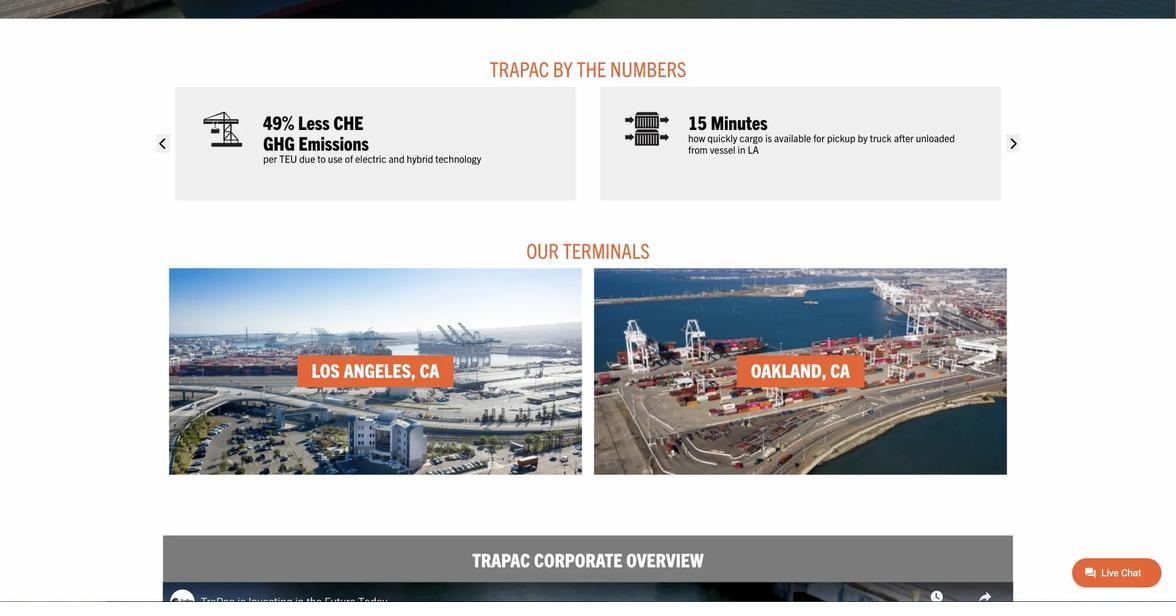 Task type: locate. For each thing, give the bounding box(es) containing it.
available
[[775, 131, 812, 144]]

15
[[689, 110, 707, 133]]

trapac by the numbers
[[490, 55, 687, 81]]

trapac oakland image
[[0, 0, 1177, 19]]

trapac
[[490, 55, 549, 81]]

trapac
[[473, 547, 530, 571]]

49% less che ghg emissions per teu due to use of electric and hybrid technology
[[263, 110, 482, 164]]

by
[[858, 131, 868, 144]]

minutes
[[711, 110, 768, 133]]

due
[[300, 152, 315, 164]]

after
[[894, 131, 914, 144]]

by
[[553, 55, 573, 81]]

15 minutes how quickly cargo is available for pickup by truck after unloaded from vessel in la
[[689, 110, 956, 155]]

solid image
[[1007, 134, 1020, 153]]

of
[[345, 152, 353, 164]]

less
[[298, 110, 330, 133]]

quickly
[[708, 131, 738, 144]]

use
[[328, 152, 343, 164]]

terminals
[[563, 237, 650, 263]]

our terminals
[[527, 237, 650, 263]]

corporate
[[534, 547, 623, 571]]

our
[[527, 237, 559, 263]]

pickup
[[828, 131, 856, 144]]

unloaded
[[916, 131, 956, 144]]

solid image
[[156, 134, 170, 153]]

main content
[[151, 55, 1026, 602]]

la
[[748, 143, 759, 155]]

emissions
[[299, 130, 369, 154]]

49%
[[263, 110, 294, 133]]

teu
[[279, 152, 297, 164]]

ghg
[[263, 130, 295, 154]]



Task type: describe. For each thing, give the bounding box(es) containing it.
how
[[689, 131, 706, 144]]

the
[[577, 55, 607, 81]]

per
[[263, 152, 277, 164]]

in
[[738, 143, 746, 155]]

is
[[766, 131, 772, 144]]

truck
[[870, 131, 892, 144]]

electric
[[355, 152, 387, 164]]

vessel
[[710, 143, 736, 155]]

for
[[814, 131, 825, 144]]

technology
[[436, 152, 482, 164]]

from
[[689, 143, 708, 155]]

numbers
[[610, 55, 687, 81]]

hybrid
[[407, 152, 433, 164]]

trapac corporate overview
[[473, 547, 704, 571]]

and
[[389, 152, 405, 164]]

main content containing trapac by the numbers
[[151, 55, 1026, 602]]

to
[[318, 152, 326, 164]]

che
[[334, 110, 364, 133]]

cargo
[[740, 131, 763, 144]]

overview
[[627, 547, 704, 571]]



Task type: vqa. For each thing, say whether or not it's contained in the screenshot.
the at
no



